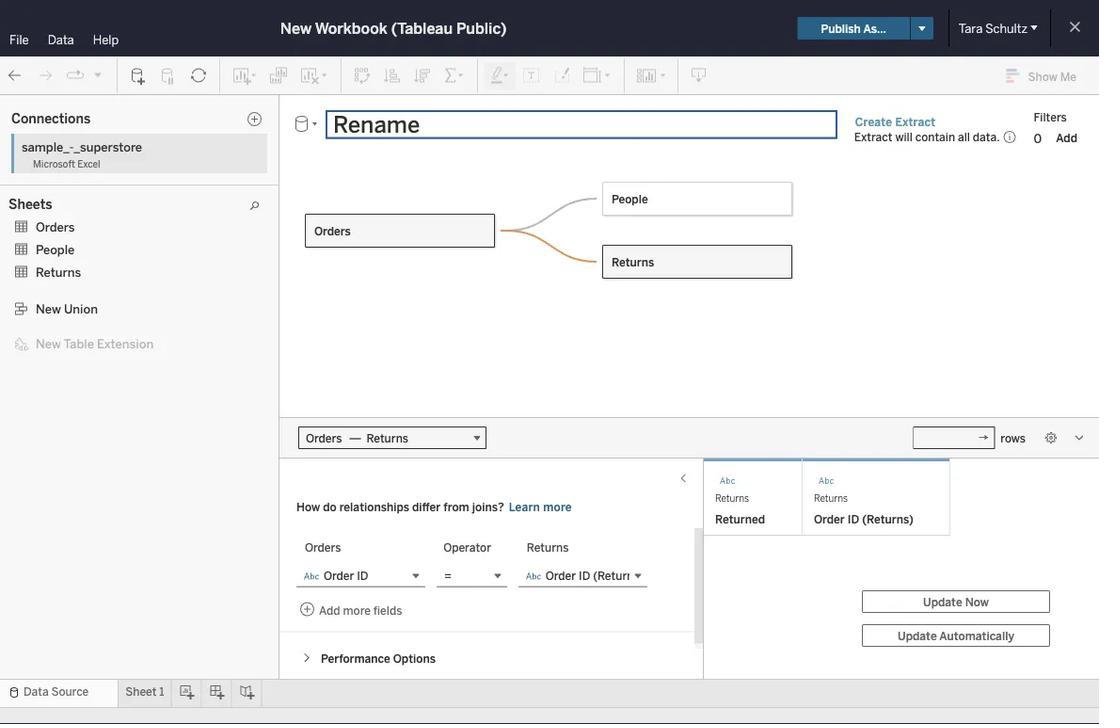 Task type: describe. For each thing, give the bounding box(es) containing it.
1 vertical spatial data
[[11, 100, 38, 115]]

0 horizontal spatial replay animation image
[[66, 66, 85, 85]]

constant
[[40, 162, 88, 176]]

add button
[[1048, 129, 1087, 148]]

new for new workbook (tableau public)
[[281, 19, 312, 37]]

sort ascending image
[[383, 66, 402, 85]]

size
[[268, 278, 288, 291]]

summarize
[[17, 138, 83, 153]]

update automatically
[[898, 629, 1015, 643]]

swap rows and columns image
[[353, 66, 372, 85]]

columns
[[390, 100, 437, 114]]

analytics
[[86, 100, 140, 115]]

order id (returns)
[[815, 513, 914, 526]]

redo image
[[36, 66, 55, 85]]

tara
[[959, 21, 983, 36]]

learn more link
[[508, 500, 573, 515]]

update automatically button
[[863, 624, 1051, 647]]

pause auto updates image
[[159, 66, 178, 85]]

median with quartiles
[[40, 200, 155, 214]]

(returns)
[[863, 513, 914, 526]]

average for average with 95% ci
[[40, 299, 82, 313]]

relationships
[[340, 501, 410, 514]]

union
[[64, 301, 98, 316]]

1 vertical spatial people
[[36, 242, 75, 257]]

returned
[[716, 513, 766, 526]]

0 vertical spatial extract
[[896, 115, 936, 129]]

table
[[64, 336, 94, 351]]

learn
[[509, 501, 541, 514]]

tooltip
[[261, 331, 294, 343]]

sample_-_superstore microsoft excel
[[22, 139, 142, 170]]

joins?
[[472, 501, 505, 514]]

with for median
[[81, 200, 104, 214]]

contain
[[916, 130, 956, 144]]

show me
[[1029, 69, 1077, 83]]

trend line
[[40, 337, 95, 350]]

refresh data source image
[[189, 66, 208, 85]]

clear sheet image
[[299, 66, 330, 85]]

automatically
[[940, 629, 1015, 643]]

0 vertical spatial data
[[48, 32, 74, 47]]

update now button
[[863, 590, 1051, 613]]

operator
[[444, 541, 492, 554]]

quartiles
[[107, 200, 155, 214]]

sheet
[[125, 685, 157, 699]]

workbook
[[315, 19, 388, 37]]

update for update now
[[924, 595, 963, 609]]

how do relationships differ from joins? learn more
[[297, 501, 572, 514]]

totals
[[40, 238, 71, 251]]

show
[[1029, 69, 1058, 83]]

file
[[9, 32, 29, 47]]

order
[[815, 513, 845, 526]]

create extract
[[856, 115, 936, 129]]

more
[[544, 501, 572, 514]]

now
[[966, 595, 990, 609]]

create extract link
[[855, 114, 937, 130]]

data.
[[974, 130, 1001, 144]]

filters
[[1034, 110, 1068, 124]]

average line
[[40, 181, 107, 195]]

add
[[1057, 131, 1078, 145]]

new workbook (tableau public)
[[281, 19, 507, 37]]

microsoft
[[33, 158, 75, 170]]

show/hide cards image
[[637, 66, 667, 85]]

extract will contain all data.
[[855, 130, 1001, 144]]

new data source image
[[129, 66, 148, 85]]

help
[[93, 32, 119, 47]]

sort descending image
[[413, 66, 432, 85]]

median
[[40, 200, 79, 214]]

publish as... button
[[798, 17, 911, 40]]

create
[[856, 115, 893, 129]]

line for average line
[[85, 181, 107, 195]]

sheet 1
[[125, 685, 165, 699]]



Task type: locate. For each thing, give the bounding box(es) containing it.
update for update automatically
[[898, 629, 938, 643]]

1 vertical spatial average
[[40, 299, 82, 313]]

average with 95% ci
[[40, 299, 150, 313]]

replay animation image
[[66, 66, 85, 85], [92, 69, 104, 80]]

replay animation image down help
[[92, 69, 104, 80]]

from
[[444, 501, 470, 514]]

new union
[[36, 301, 98, 316]]

highlight image
[[490, 66, 511, 85]]

1 vertical spatial update
[[898, 629, 938, 643]]

line for constant line
[[91, 162, 114, 176]]

2 average from the top
[[40, 299, 82, 313]]

how
[[297, 501, 320, 514]]

2 vertical spatial line
[[72, 337, 95, 350]]

extract up will
[[896, 115, 936, 129]]

box
[[40, 219, 60, 233]]

update
[[924, 595, 963, 609], [898, 629, 938, 643]]

rows
[[390, 132, 418, 146]]

line for trend line
[[72, 337, 95, 350]]

marks
[[217, 200, 249, 213]]

undo image
[[6, 66, 24, 85]]

0
[[1034, 131, 1043, 146]]

download image
[[690, 66, 709, 85]]

publish as...
[[822, 21, 887, 35]]

line right trend
[[72, 337, 95, 350]]

0 vertical spatial with
[[81, 200, 104, 214]]

1 vertical spatial new
[[36, 301, 61, 316]]

1 horizontal spatial extract
[[896, 115, 936, 129]]

data left 'source'
[[24, 685, 49, 699]]

grid containing returned
[[704, 459, 1100, 679]]

(tableau
[[391, 19, 453, 37]]

1 average from the top
[[40, 181, 82, 195]]

None text field
[[326, 110, 838, 139], [914, 427, 996, 449], [326, 110, 838, 139], [914, 427, 996, 449]]

new up duplicate icon
[[281, 19, 312, 37]]

1 vertical spatial line
[[85, 181, 107, 195]]

new worksheet image
[[232, 66, 258, 85]]

ci
[[138, 299, 150, 313]]

average down model
[[40, 299, 82, 313]]

format workbook image
[[553, 66, 572, 85]]

0 vertical spatial update
[[924, 595, 963, 609]]

do
[[323, 501, 337, 514]]

show labels image
[[523, 66, 542, 85]]

excel
[[78, 158, 100, 170]]

update now
[[924, 595, 990, 609]]

constant line
[[40, 162, 114, 176]]

1
[[160, 685, 165, 699]]

replay animation image right 'redo' icon
[[66, 66, 85, 85]]

extension
[[97, 336, 154, 351]]

plot
[[62, 219, 84, 233]]

0 vertical spatial average
[[40, 181, 82, 195]]

all
[[959, 130, 971, 144]]

id
[[848, 513, 860, 526]]

returns inside returns returned
[[716, 493, 750, 504]]

sheets
[[8, 197, 52, 213]]

new for new union
[[36, 301, 61, 316]]

update left the now at the bottom of page
[[924, 595, 963, 609]]

grid
[[704, 459, 1100, 679]]

line
[[91, 162, 114, 176], [85, 181, 107, 195], [72, 337, 95, 350]]

with for average
[[85, 299, 108, 313]]

as...
[[864, 21, 887, 35]]

duplicate image
[[269, 66, 288, 85]]

differ
[[412, 501, 441, 514]]

publish
[[822, 21, 862, 35]]

connections
[[11, 111, 91, 126]]

line up median with quartiles
[[85, 181, 107, 195]]

collapse image
[[172, 103, 184, 114]]

new down model
[[36, 301, 61, 316]]

tara schultz
[[959, 21, 1028, 36]]

data source
[[24, 685, 89, 699]]

sample_-
[[22, 139, 74, 154]]

line down _superstore
[[91, 162, 114, 176]]

returns
[[612, 255, 655, 269], [36, 265, 81, 280], [716, 493, 750, 504], [815, 493, 849, 504], [527, 541, 569, 554]]

0 vertical spatial line
[[91, 162, 114, 176]]

fit image
[[583, 66, 613, 85]]

0 horizontal spatial people
[[36, 242, 75, 257]]

0 vertical spatial new
[[281, 19, 312, 37]]

data
[[48, 32, 74, 47], [11, 100, 38, 115], [24, 685, 49, 699]]

public)
[[457, 19, 507, 37]]

with left 95%
[[85, 299, 108, 313]]

source
[[51, 685, 89, 699]]

_superstore
[[74, 139, 142, 154]]

0 horizontal spatial extract
[[855, 130, 893, 144]]

0 vertical spatial people
[[612, 192, 649, 206]]

new table extension
[[36, 336, 154, 351]]

update down update now at the right of the page
[[898, 629, 938, 643]]

data up 'redo' icon
[[48, 32, 74, 47]]

pages
[[217, 101, 248, 114]]

people
[[612, 192, 649, 206], [36, 242, 75, 257]]

trend
[[40, 337, 69, 350]]

schultz
[[986, 21, 1028, 36]]

show me button
[[999, 61, 1094, 90]]

1 horizontal spatial replay animation image
[[92, 69, 104, 80]]

1 horizontal spatial people
[[612, 192, 649, 206]]

new for new table extension
[[36, 336, 61, 351]]

with
[[81, 200, 104, 214], [85, 299, 108, 313]]

1 vertical spatial with
[[85, 299, 108, 313]]

will
[[896, 130, 913, 144]]

orders
[[36, 219, 75, 234], [315, 224, 351, 238], [305, 541, 341, 554]]

1 vertical spatial extract
[[855, 130, 893, 144]]

average for average line
[[40, 181, 82, 195]]

data down undo image on the left top of the page
[[11, 100, 38, 115]]

model
[[17, 275, 53, 290]]

me
[[1061, 69, 1077, 83]]

totals image
[[444, 66, 466, 85]]

extract down create
[[855, 130, 893, 144]]

average up median
[[40, 181, 82, 195]]

rows
[[1001, 431, 1027, 445]]

new
[[281, 19, 312, 37], [36, 301, 61, 316], [36, 336, 61, 351]]

2 vertical spatial data
[[24, 685, 49, 699]]

returns returned
[[716, 493, 766, 526]]

2 vertical spatial new
[[36, 336, 61, 351]]

with down average line
[[81, 200, 104, 214]]

box plot
[[40, 219, 84, 233]]

new left table
[[36, 336, 61, 351]]

extract
[[896, 115, 936, 129], [855, 130, 893, 144]]

95%
[[110, 299, 136, 313]]



Task type: vqa. For each thing, say whether or not it's contained in the screenshot.
Trend Line Line
yes



